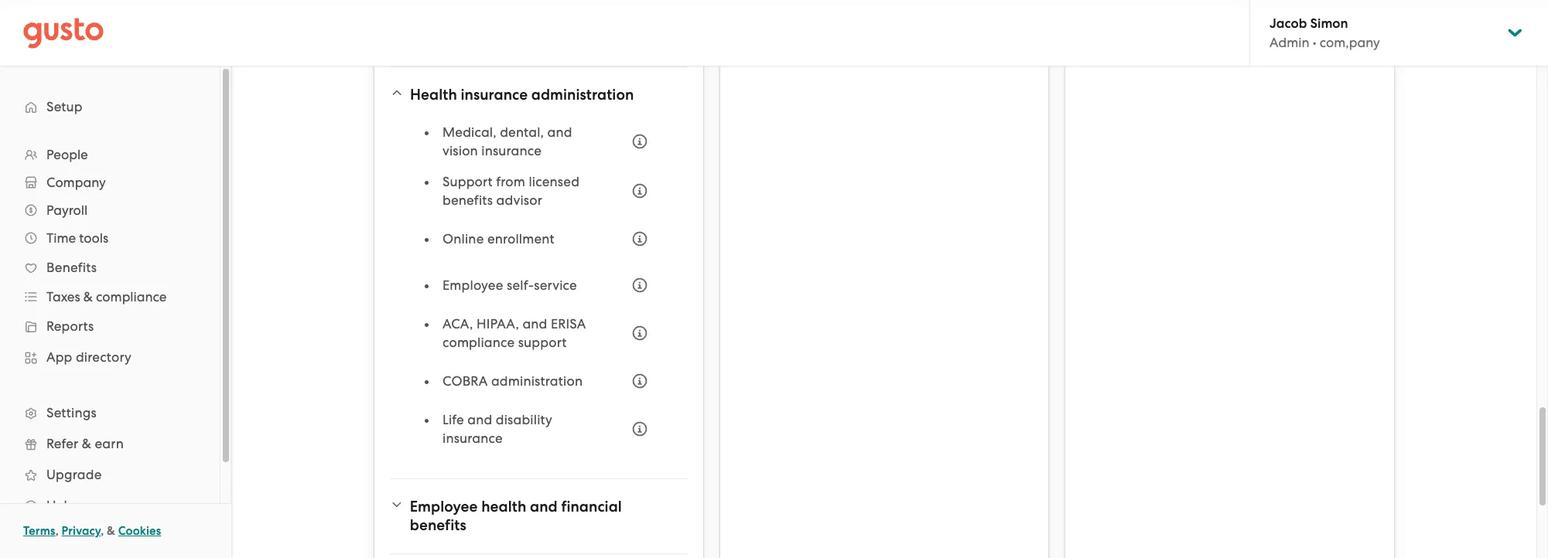 Task type: locate. For each thing, give the bounding box(es) containing it.
insurance inside dropdown button
[[461, 86, 528, 104]]

and
[[547, 125, 572, 140], [523, 316, 547, 332], [467, 412, 492, 428], [530, 498, 558, 516]]

& down the help link
[[107, 525, 115, 538]]

0 vertical spatial insurance
[[461, 86, 528, 104]]

and inside medical, dental, and vision insurance
[[547, 125, 572, 140]]

employee inside employee health and financial benefits
[[410, 498, 478, 516]]

benefits
[[443, 193, 493, 208], [410, 517, 466, 535]]

benefits inside employee health and financial benefits
[[410, 517, 466, 535]]

and inside the aca, hipaa, and erisa compliance support
[[523, 316, 547, 332]]

compliance down hipaa, on the left bottom of the page
[[443, 335, 515, 350]]

0 horizontal spatial ,
[[55, 525, 59, 538]]

taxes & compliance
[[46, 289, 167, 305]]

list containing people
[[0, 141, 220, 521]]

list
[[425, 123, 657, 460], [0, 141, 220, 521]]

& right taxes on the left bottom of the page
[[83, 289, 93, 305]]

, left privacy "link"
[[55, 525, 59, 538]]

service
[[534, 278, 577, 293]]

aca, hipaa, and erisa compliance support
[[443, 316, 586, 350]]

0 vertical spatial benefits
[[443, 193, 493, 208]]

compliance inside the aca, hipaa, and erisa compliance support
[[443, 335, 515, 350]]

0 horizontal spatial list
[[0, 141, 220, 521]]

1 vertical spatial &
[[82, 436, 91, 452]]

privacy
[[62, 525, 101, 538]]

administration up dental,
[[531, 86, 634, 104]]

reports link
[[15, 313, 204, 340]]

hipaa,
[[477, 316, 519, 332]]

app directory
[[46, 350, 132, 365]]

company
[[46, 175, 106, 190]]

1 horizontal spatial ,
[[101, 525, 104, 538]]

settings link
[[15, 399, 204, 427]]

terms
[[23, 525, 55, 538]]

administration
[[531, 86, 634, 104], [491, 374, 583, 389]]

health insurance administration
[[410, 86, 634, 104]]

licensed
[[529, 174, 579, 190]]

terms link
[[23, 525, 55, 538]]

compliance down "benefits" link
[[96, 289, 167, 305]]

1 vertical spatial insurance
[[481, 143, 542, 159]]

•
[[1313, 35, 1316, 50]]

and up support
[[523, 316, 547, 332]]

employee health and financial benefits
[[410, 498, 622, 535]]

administration down support
[[491, 374, 583, 389]]

0 vertical spatial &
[[83, 289, 93, 305]]

2 vertical spatial &
[[107, 525, 115, 538]]

,
[[55, 525, 59, 538], [101, 525, 104, 538]]

home image
[[23, 17, 104, 48]]

upgrade link
[[15, 461, 204, 489]]

2 , from the left
[[101, 525, 104, 538]]

directory
[[76, 350, 132, 365]]

settings
[[46, 405, 97, 421]]

compliance
[[96, 289, 167, 305], [443, 335, 515, 350]]

employee up 'aca,'
[[443, 278, 503, 293]]

employee for employee self-service
[[443, 278, 503, 293]]

cobra administration
[[443, 374, 583, 389]]

and inside life and disability insurance
[[467, 412, 492, 428]]

taxes & compliance button
[[15, 283, 204, 311]]

0 vertical spatial administration
[[531, 86, 634, 104]]

terms , privacy , & cookies
[[23, 525, 161, 538]]

1 vertical spatial employee
[[410, 498, 478, 516]]

app directory link
[[15, 343, 204, 371]]

jacob
[[1270, 15, 1307, 32]]

aca,
[[443, 316, 473, 332]]

1 , from the left
[[55, 525, 59, 538]]

people button
[[15, 141, 204, 169]]

life and disability insurance
[[443, 412, 552, 446]]

&
[[83, 289, 93, 305], [82, 436, 91, 452], [107, 525, 115, 538]]

gusto navigation element
[[0, 67, 220, 546]]

payroll button
[[15, 197, 204, 224]]

1 vertical spatial administration
[[491, 374, 583, 389]]

benefits link
[[15, 254, 204, 282]]

cobra
[[443, 374, 488, 389]]

insurance down dental,
[[481, 143, 542, 159]]

1 vertical spatial benefits
[[410, 517, 466, 535]]

employee self-service
[[443, 278, 577, 293]]

1 horizontal spatial compliance
[[443, 335, 515, 350]]

2 vertical spatial insurance
[[443, 431, 503, 446]]

online
[[443, 231, 484, 247]]

and right dental,
[[547, 125, 572, 140]]

& left earn
[[82, 436, 91, 452]]

taxes
[[46, 289, 80, 305]]

and inside employee health and financial benefits
[[530, 498, 558, 516]]

1 horizontal spatial list
[[425, 123, 657, 460]]

& inside dropdown button
[[83, 289, 93, 305]]

and for health
[[530, 498, 558, 516]]

0 vertical spatial compliance
[[96, 289, 167, 305]]

insurance down life on the bottom left of the page
[[443, 431, 503, 446]]

employee left health in the left bottom of the page
[[410, 498, 478, 516]]

0 vertical spatial employee
[[443, 278, 503, 293]]

insurance
[[461, 86, 528, 104], [481, 143, 542, 159], [443, 431, 503, 446]]

and right life on the bottom left of the page
[[467, 412, 492, 428]]

privacy link
[[62, 525, 101, 538]]

0 horizontal spatial compliance
[[96, 289, 167, 305]]

support
[[443, 174, 493, 190]]

employee
[[443, 278, 503, 293], [410, 498, 478, 516]]

, down the help link
[[101, 525, 104, 538]]

upgrade
[[46, 467, 102, 483]]

time
[[46, 231, 76, 246]]

vision
[[443, 143, 478, 159]]

and right health in the left bottom of the page
[[530, 498, 558, 516]]

erisa
[[551, 316, 586, 332]]

insurance up medical,
[[461, 86, 528, 104]]

earn
[[95, 436, 124, 452]]

administration inside dropdown button
[[531, 86, 634, 104]]

setup
[[46, 99, 83, 114]]

1 vertical spatial compliance
[[443, 335, 515, 350]]

insurance inside medical, dental, and vision insurance
[[481, 143, 542, 159]]



Task type: vqa. For each thing, say whether or not it's contained in the screenshot.
contractors inside Be prepared to be amazed when you pay your contractors for the first time. But first, please finish setting up your company. If you have any questions, please contact us at
no



Task type: describe. For each thing, give the bounding box(es) containing it.
health
[[410, 86, 457, 104]]

employee health and financial benefits button
[[390, 489, 687, 545]]

financial
[[561, 498, 622, 516]]

employee for employee health and financial benefits
[[410, 498, 478, 516]]

reports
[[46, 319, 94, 334]]

app
[[46, 350, 72, 365]]

refer
[[46, 436, 78, 452]]

setup link
[[15, 93, 204, 121]]

health insurance administration button
[[390, 77, 687, 114]]

tools
[[79, 231, 108, 246]]

refer & earn link
[[15, 430, 204, 458]]

list containing medical, dental, and vision insurance
[[425, 123, 657, 460]]

life
[[443, 412, 464, 428]]

company button
[[15, 169, 204, 197]]

dental,
[[500, 125, 544, 140]]

benefits
[[46, 260, 97, 275]]

benefits inside support from licensed benefits advisor
[[443, 193, 493, 208]]

refer & earn
[[46, 436, 124, 452]]

health
[[481, 498, 526, 516]]

jacob simon admin • com,pany
[[1270, 15, 1380, 50]]

com,pany
[[1320, 35, 1380, 50]]

disability
[[496, 412, 552, 428]]

medical, dental, and vision insurance
[[443, 125, 572, 159]]

people
[[46, 147, 88, 162]]

admin
[[1270, 35, 1309, 50]]

time tools button
[[15, 224, 204, 252]]

& for compliance
[[83, 289, 93, 305]]

payroll
[[46, 203, 88, 218]]

self-
[[507, 278, 534, 293]]

compliance inside dropdown button
[[96, 289, 167, 305]]

enrollment
[[487, 231, 555, 247]]

from
[[496, 174, 525, 190]]

online enrollment
[[443, 231, 555, 247]]

cookies
[[118, 525, 161, 538]]

advisor
[[496, 193, 542, 208]]

help link
[[15, 492, 204, 520]]

cookies button
[[118, 522, 161, 541]]

& for earn
[[82, 436, 91, 452]]

simon
[[1310, 15, 1348, 32]]

support
[[518, 335, 567, 350]]

and for dental,
[[547, 125, 572, 140]]

administration inside list
[[491, 374, 583, 389]]

and for hipaa,
[[523, 316, 547, 332]]

support from licensed benefits advisor
[[443, 174, 579, 208]]

time tools
[[46, 231, 108, 246]]

medical,
[[443, 125, 496, 140]]

insurance inside life and disability insurance
[[443, 431, 503, 446]]

help
[[46, 498, 76, 514]]



